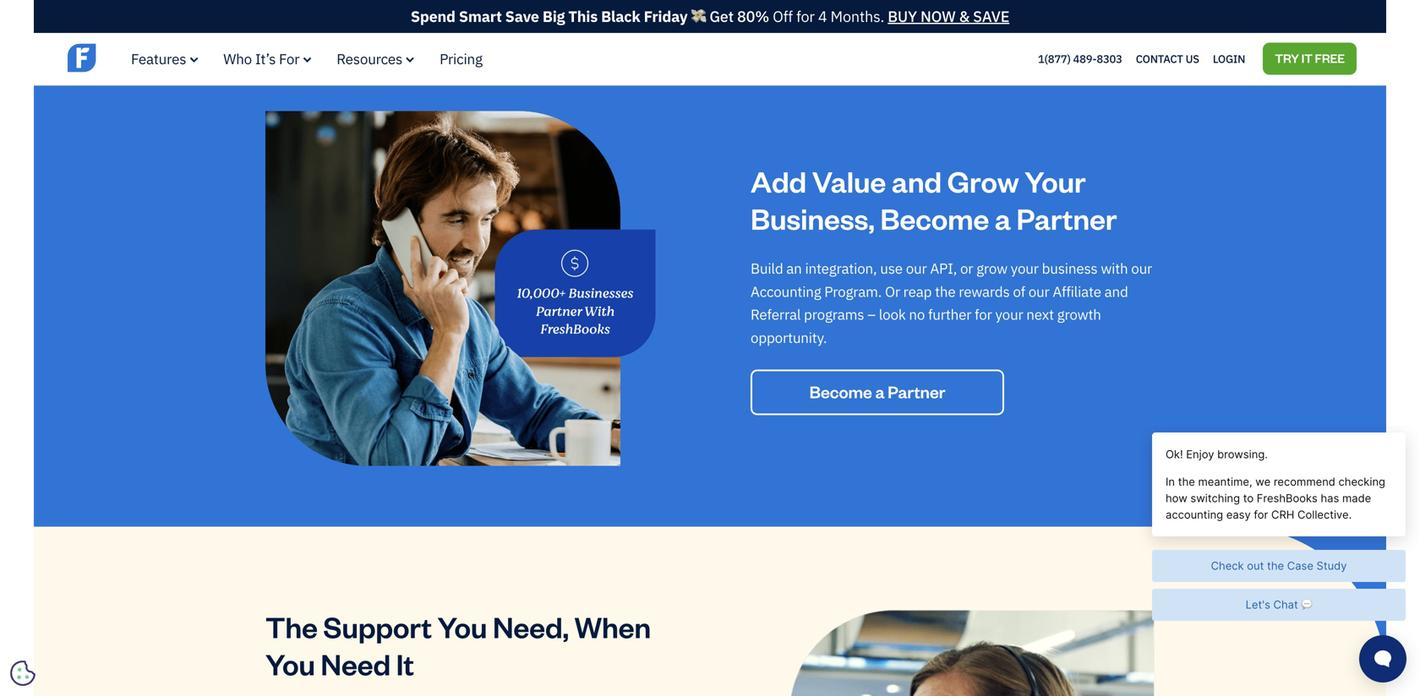 Task type: vqa. For each thing, say whether or not it's contained in the screenshot.
1(877) 489-8303
yes



Task type: describe. For each thing, give the bounding box(es) containing it.
reap
[[903, 282, 932, 301]]

0 horizontal spatial for
[[796, 6, 815, 26]]

value
[[812, 162, 886, 200]]

support
[[323, 608, 432, 646]]

0 horizontal spatial become
[[809, 381, 872, 403]]

when
[[574, 608, 651, 646]]

0 horizontal spatial a
[[875, 381, 885, 403]]

or
[[885, 282, 900, 301]]

it's
[[255, 49, 276, 68]]

&
[[959, 6, 970, 26]]

next
[[1026, 305, 1054, 324]]

smart
[[459, 6, 502, 26]]

pricing link
[[440, 49, 482, 68]]

build an integration, use our api, or grow your business with our accounting program. or reap the rewards of our affiliate and referral programs – look no further for your next growth opportunity.
[[751, 259, 1152, 347]]

your
[[1025, 162, 1086, 200]]

an
[[786, 259, 802, 278]]

who it's for
[[223, 49, 299, 68]]

add
[[751, 162, 806, 200]]

login link
[[1213, 48, 1245, 70]]

big
[[543, 6, 565, 26]]

business
[[1042, 259, 1098, 278]]

black
[[601, 6, 640, 26]]

features link
[[131, 49, 198, 68]]

affiliate
[[1053, 282, 1101, 301]]

try it free
[[1275, 50, 1345, 66]]

add value and grow your business, become a partner
[[751, 162, 1117, 237]]

opportunity.
[[751, 328, 827, 347]]

who
[[223, 49, 252, 68]]

spend
[[411, 6, 455, 26]]

save
[[973, 6, 1009, 26]]

who it's for link
[[223, 49, 311, 68]]

it
[[1301, 50, 1313, 66]]

need
[[321, 645, 391, 683]]

and inside build an integration, use our api, or grow your business with our accounting program. or reap the rewards of our affiliate and referral programs – look no further for your next growth opportunity.
[[1105, 282, 1128, 301]]

get
[[709, 6, 734, 26]]

integration,
[[805, 259, 877, 278]]

a inside add value and grow your business, become a partner
[[995, 199, 1011, 237]]

months.
[[831, 6, 884, 26]]

programs
[[804, 305, 864, 324]]

0 horizontal spatial you
[[265, 645, 315, 683]]

2 horizontal spatial our
[[1131, 259, 1152, 278]]

program.
[[824, 282, 882, 301]]

contact us link
[[1136, 48, 1199, 70]]

this
[[568, 6, 598, 26]]

accounting
[[751, 282, 821, 301]]

try it free link
[[1263, 43, 1357, 75]]

buy now & save link
[[888, 6, 1009, 26]]

freshbooks logo image
[[68, 42, 199, 74]]

resources link
[[337, 49, 414, 68]]

pricing
[[440, 49, 482, 68]]

use
[[880, 259, 903, 278]]

for
[[279, 49, 299, 68]]

💸
[[691, 6, 706, 26]]

1(877) 489-8303
[[1038, 52, 1122, 66]]

of
[[1013, 282, 1025, 301]]

business,
[[751, 199, 875, 237]]

489-
[[1073, 52, 1097, 66]]

the
[[935, 282, 956, 301]]

contact
[[1136, 52, 1183, 66]]

need,
[[493, 608, 569, 646]]



Task type: locate. For each thing, give the bounding box(es) containing it.
partner with freshbooks image
[[265, 111, 656, 466]]

our up reap
[[906, 259, 927, 278]]

growth
[[1057, 305, 1101, 324]]

1 horizontal spatial our
[[1028, 282, 1049, 301]]

referral
[[751, 305, 801, 324]]

partner up business
[[1016, 199, 1117, 237]]

1 horizontal spatial and
[[1105, 282, 1128, 301]]

the support you need, when you need it
[[265, 608, 651, 683]]

1 vertical spatial become
[[809, 381, 872, 403]]

resources
[[337, 49, 402, 68]]

a
[[995, 199, 1011, 237], [875, 381, 885, 403]]

with
[[1101, 259, 1128, 278]]

partner inside add value and grow your business, become a partner
[[1016, 199, 1117, 237]]

become up api, at right
[[880, 199, 989, 237]]

become
[[880, 199, 989, 237], [809, 381, 872, 403]]

you left need
[[265, 645, 315, 683]]

1 horizontal spatial for
[[975, 305, 992, 324]]

buy
[[888, 6, 917, 26]]

partner
[[1016, 199, 1117, 237], [888, 381, 945, 403]]

look
[[879, 305, 906, 324]]

or
[[960, 259, 973, 278]]

1 horizontal spatial partner
[[1016, 199, 1117, 237]]

you
[[437, 608, 487, 646], [265, 645, 315, 683]]

8303
[[1097, 52, 1122, 66]]

1 vertical spatial your
[[995, 305, 1023, 324]]

build
[[751, 259, 783, 278]]

become inside add value and grow your business, become a partner
[[880, 199, 989, 237]]

your up "of"
[[1011, 259, 1039, 278]]

become a partner
[[809, 381, 945, 403]]

1 vertical spatial partner
[[888, 381, 945, 403]]

further
[[928, 305, 971, 324]]

1 vertical spatial and
[[1105, 282, 1128, 301]]

contact us
[[1136, 52, 1199, 66]]

try
[[1275, 50, 1299, 66]]

and left grow
[[892, 162, 942, 200]]

become a partner link
[[751, 370, 1004, 415]]

cookie preferences image
[[10, 661, 36, 686]]

grow
[[976, 259, 1008, 278]]

rewards
[[959, 282, 1010, 301]]

0 horizontal spatial and
[[892, 162, 942, 200]]

–
[[867, 305, 876, 324]]

now
[[920, 6, 956, 26]]

1(877)
[[1038, 52, 1071, 66]]

0 vertical spatial your
[[1011, 259, 1039, 278]]

4
[[818, 6, 827, 26]]

80%
[[737, 6, 769, 26]]

1 vertical spatial for
[[975, 305, 992, 324]]

1 vertical spatial a
[[875, 381, 885, 403]]

login
[[1213, 52, 1245, 66]]

our right with
[[1131, 259, 1152, 278]]

0 horizontal spatial our
[[906, 259, 927, 278]]

0 vertical spatial and
[[892, 162, 942, 200]]

a up grow
[[995, 199, 1011, 237]]

the
[[265, 608, 318, 646]]

api,
[[930, 259, 957, 278]]

1 horizontal spatial you
[[437, 608, 487, 646]]

1 horizontal spatial a
[[995, 199, 1011, 237]]

0 vertical spatial become
[[880, 199, 989, 237]]

no
[[909, 305, 925, 324]]

and inside add value and grow your business, become a partner
[[892, 162, 942, 200]]

a down –
[[875, 381, 885, 403]]

become down the opportunity.
[[809, 381, 872, 403]]

save
[[505, 6, 539, 26]]

partner down the no
[[888, 381, 945, 403]]

for left 4
[[796, 6, 815, 26]]

and down with
[[1105, 282, 1128, 301]]

friday
[[644, 6, 688, 26]]

our
[[906, 259, 927, 278], [1131, 259, 1152, 278], [1028, 282, 1049, 301]]

us
[[1186, 52, 1199, 66]]

your
[[1011, 259, 1039, 278], [995, 305, 1023, 324]]

0 vertical spatial a
[[995, 199, 1011, 237]]

for down rewards
[[975, 305, 992, 324]]

0 vertical spatial for
[[796, 6, 815, 26]]

for
[[796, 6, 815, 26], [975, 305, 992, 324]]

your down "of"
[[995, 305, 1023, 324]]

partner inside become a partner link
[[888, 381, 945, 403]]

0 vertical spatial partner
[[1016, 199, 1117, 237]]

1(877) 489-8303 link
[[1038, 52, 1122, 66]]

for inside build an integration, use our api, or grow your business with our accounting program. or reap the rewards of our affiliate and referral programs – look no further for your next growth opportunity.
[[975, 305, 992, 324]]

it
[[396, 645, 414, 683]]

grow
[[947, 162, 1019, 200]]

our right "of"
[[1028, 282, 1049, 301]]

0 horizontal spatial partner
[[888, 381, 945, 403]]

1 horizontal spatial become
[[880, 199, 989, 237]]

features
[[131, 49, 186, 68]]

and
[[892, 162, 942, 200], [1105, 282, 1128, 301]]

spend smart save big this black friday 💸 get 80% off for 4 months. buy now & save
[[411, 6, 1009, 26]]

cookie consent banner dialog
[[13, 489, 266, 684]]

off
[[773, 6, 793, 26]]

free
[[1315, 50, 1345, 66]]

you right it
[[437, 608, 487, 646]]



